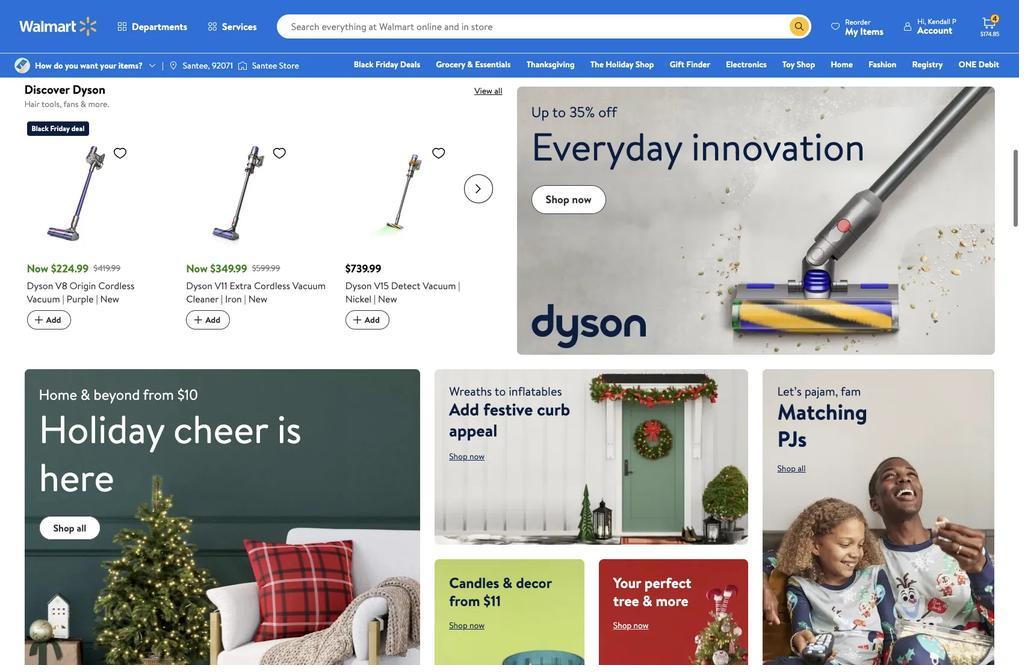Task type: vqa. For each thing, say whether or not it's contained in the screenshot.
Dyson V11 Extra Cordless Vacuum Cleaner | Iron | New image
yes



Task type: describe. For each thing, give the bounding box(es) containing it.
kendall
[[928, 16, 950, 26]]

home link
[[825, 58, 858, 71]]

4
[[993, 13, 997, 24]]

$174.85
[[981, 29, 1000, 38]]

| right nickel
[[374, 293, 376, 306]]

the holiday shop
[[590, 58, 654, 70]]

bedroom,
[[391, 50, 432, 63]]

how do you want your items?
[[35, 60, 143, 72]]

hi,
[[917, 16, 926, 26]]

options link up home link on the right top
[[835, 9, 884, 28]]

how
[[35, 60, 52, 72]]

0 vertical spatial lights
[[445, 10, 470, 23]]

candles
[[449, 573, 499, 594]]

add to cart image up how
[[32, 11, 46, 26]]

| right detect
[[458, 279, 460, 293]]

electronics
[[726, 58, 767, 70]]

purple
[[67, 293, 94, 306]]

the holiday shop link
[[585, 58, 659, 71]]

origin
[[70, 279, 96, 293]]

your
[[613, 573, 641, 594]]

grocery
[[436, 58, 465, 70]]

decor
[[516, 573, 552, 594]]

services button
[[197, 12, 267, 41]]

santee, 92071
[[183, 60, 233, 72]]

options for options "link" above thanksgiving link
[[522, 12, 551, 24]]

vacuum inside the $739.99 dyson v15 detect vacuum | nickel | new
[[423, 279, 456, 293]]

shop all link for matching pjs
[[777, 463, 806, 475]]

options for options "link" within product group
[[360, 32, 389, 44]]

all for holiday cheer is here
[[77, 522, 86, 535]]

shop for everyday innovation
[[546, 192, 569, 207]]

fashion link
[[863, 58, 902, 71]]

& inside discover dyson hair tools, fans & more.
[[81, 98, 86, 110]]

everyday innovation
[[531, 120, 865, 173]]

led
[[367, 0, 385, 10]]

next slide for hero3across list image
[[464, 175, 493, 203]]

$419.99
[[93, 262, 121, 274]]

options for options "link" above home link on the right top
[[845, 12, 875, 24]]

add button down cleaner
[[186, 311, 230, 330]]

add for add to cart image above gift finder
[[693, 12, 708, 24]]

appeal
[[449, 419, 497, 443]]

santee
[[252, 60, 277, 72]]

more.
[[88, 98, 109, 110]]

shop all link for holiday cheer is here
[[39, 517, 101, 541]]

now for candles & decor from $11
[[469, 620, 485, 632]]

100 led string lights, 33ft waterproof christmas lights with remote control, decorative fairy lights for patio, backyard, garden, wedding, bedroom, warm white
[[350, 0, 494, 63]]

shop all for holiday cheer is here
[[53, 522, 86, 535]]

new inside now $349.99 $599.99 dyson v11 extra cordless vacuum cleaner | iron | new
[[248, 293, 267, 306]]

vacuum for $349.99
[[292, 279, 326, 293]]

hair
[[24, 98, 40, 110]]

33ft
[[444, 0, 463, 10]]

registry link
[[907, 58, 948, 71]]

grocery & essentials link
[[431, 58, 516, 71]]

new inside now $224.99 $419.99 dyson v8 origin  cordless vacuum | purple | new
[[100, 293, 119, 306]]

gift finder
[[670, 58, 710, 70]]

shop now for everyday innovation
[[546, 192, 592, 207]]

more
[[656, 591, 688, 612]]

now for add festive curb appeal
[[469, 451, 485, 463]]

search icon image
[[795, 22, 804, 31]]

one debit walmart+
[[959, 58, 999, 87]]

toy
[[782, 58, 795, 70]]

black friday deals
[[354, 58, 420, 70]]

departments
[[132, 20, 187, 33]]

add to favorites list, dyson v15 detect vacuum | nickel | new image
[[431, 146, 446, 161]]

p
[[952, 16, 956, 26]]

| right purple
[[96, 293, 98, 306]]

lights,
[[414, 0, 442, 10]]

thanksgiving link
[[521, 58, 580, 71]]

patio,
[[392, 36, 416, 50]]

white
[[461, 50, 486, 63]]

tree
[[613, 591, 639, 612]]

everyday
[[531, 120, 682, 173]]

add inside the "add festive curb appeal"
[[449, 398, 479, 421]]

Search search field
[[277, 14, 811, 39]]

warm
[[435, 50, 459, 63]]

gift finder link
[[664, 58, 716, 71]]

black for black friday deal
[[32, 123, 49, 134]]

dyson inside discover dyson hair tools, fans & more.
[[73, 81, 105, 97]]

$5.00
[[246, 9, 264, 19]]

add festive curb appeal
[[449, 398, 570, 443]]

hi, kendall p account
[[917, 16, 956, 37]]

product group containing 100 led string lights, 33ft waterproof christmas lights with remote control, decorative fairy lights for patio, backyard, garden, wedding, bedroom, warm white
[[350, 0, 495, 63]]

options link inside product group
[[350, 28, 399, 47]]

string
[[387, 0, 412, 10]]

cordless for $349.99
[[254, 279, 290, 293]]

is
[[277, 403, 302, 456]]

shop now link for everyday innovation
[[531, 185, 606, 214]]

want
[[80, 60, 98, 72]]

decorative
[[422, 23, 468, 36]]

add to cart image down cleaner
[[191, 313, 205, 327]]

deals
[[400, 58, 420, 70]]

92071
[[212, 60, 233, 72]]

shop now link for your perfect tree & more
[[613, 620, 649, 632]]

account
[[917, 23, 952, 37]]

gift
[[670, 58, 684, 70]]

| left purple
[[62, 293, 64, 306]]

you
[[65, 60, 78, 72]]

perfect
[[645, 573, 691, 594]]

v11
[[215, 279, 227, 293]]

shop now for add festive curb appeal
[[449, 451, 485, 463]]

all for matching pjs
[[798, 463, 806, 475]]

0 vertical spatial all
[[494, 85, 502, 97]]

festive
[[483, 398, 533, 421]]

| right iron
[[244, 293, 246, 306]]

options for options "link" under the save
[[198, 30, 228, 42]]

 image for santee, 92071
[[168, 61, 178, 70]]

black friday deal
[[32, 123, 84, 134]]

remote
[[350, 23, 383, 36]]

walmart image
[[19, 17, 98, 36]]

holiday inside holiday cheer is here
[[39, 403, 164, 456]]

items
[[860, 24, 884, 38]]

my
[[845, 24, 858, 38]]

wedding,
[[350, 50, 389, 63]]

shop for matching pjs
[[777, 463, 796, 475]]

innovation
[[691, 120, 865, 173]]

now for $224.99
[[27, 261, 48, 276]]

shop for add festive curb appeal
[[449, 451, 467, 463]]

fairy
[[471, 23, 491, 36]]

v15
[[374, 279, 389, 293]]

view all link
[[474, 85, 502, 97]]

departments button
[[107, 12, 197, 41]]

shop now link for candles & decor from $11
[[449, 620, 485, 632]]

now $224.99 $419.99 dyson v8 origin  cordless vacuum | purple | new
[[27, 261, 134, 306]]

registry
[[912, 58, 943, 70]]

shop for your perfect tree & more
[[613, 620, 632, 632]]



Task type: locate. For each thing, give the bounding box(es) containing it.
curb
[[537, 398, 570, 421]]

1 vertical spatial holiday
[[39, 403, 164, 456]]

add left festive
[[449, 398, 479, 421]]

& right $11
[[503, 573, 513, 594]]

shop all link
[[777, 463, 806, 475], [39, 517, 101, 541]]

1 horizontal spatial black
[[354, 58, 374, 70]]

add button down v8
[[27, 311, 71, 330]]

0 horizontal spatial now
[[27, 261, 48, 276]]

v8
[[55, 279, 67, 293]]

for
[[377, 36, 390, 50]]

product group containing now $349.99
[[186, 117, 329, 330]]

add to cart image
[[32, 11, 46, 26], [678, 11, 693, 26], [32, 313, 46, 327], [191, 313, 205, 327], [350, 313, 365, 327]]

3 new from the left
[[378, 293, 397, 306]]

black down 'hair'
[[32, 123, 49, 134]]

$224.99
[[51, 261, 89, 276]]

add to favorites list, dyson v8 origin  cordless vacuum | purple | new image
[[113, 146, 127, 161]]

2 cordless from the left
[[254, 279, 290, 293]]

with
[[472, 10, 490, 23]]

2 horizontal spatial vacuum
[[423, 279, 456, 293]]

store
[[279, 60, 299, 72]]

$349.99
[[210, 261, 247, 276]]

1 cordless from the left
[[98, 279, 134, 293]]

product group containing add
[[674, 0, 819, 47]]

add button up finder
[[674, 9, 718, 28]]

cordless inside now $224.99 $419.99 dyson v8 origin  cordless vacuum | purple | new
[[98, 279, 134, 293]]

0 horizontal spatial friday
[[50, 123, 70, 134]]

deal
[[71, 123, 84, 134]]

debit
[[979, 58, 999, 70]]

dyson inside now $349.99 $599.99 dyson v11 extra cordless vacuum cleaner | iron | new
[[186, 279, 212, 293]]

walmart+ link
[[958, 75, 1005, 88]]

& right "fans"
[[81, 98, 86, 110]]

1 horizontal spatial shop all
[[777, 463, 806, 475]]

vacuum inside now $349.99 $599.99 dyson v11 extra cordless vacuum cleaner | iron | new
[[292, 279, 326, 293]]

friday inside black friday deals link
[[376, 58, 398, 70]]

 image right 92071
[[238, 60, 247, 72]]

1 vertical spatial black
[[32, 123, 49, 134]]

100
[[350, 0, 365, 10]]

add button up how
[[27, 9, 71, 28]]

shop all link down pjs
[[777, 463, 806, 475]]

1 horizontal spatial lights
[[445, 10, 470, 23]]

all down pjs
[[798, 463, 806, 475]]

grocery & essentials
[[436, 58, 511, 70]]

reorder my items
[[845, 17, 884, 38]]

0 horizontal spatial  image
[[168, 61, 178, 70]]

new
[[100, 293, 119, 306], [248, 293, 267, 306], [378, 293, 397, 306]]

shop now link for add festive curb appeal
[[449, 451, 485, 463]]

dyson left v8
[[27, 279, 53, 293]]

1 vertical spatial shop all
[[53, 522, 86, 535]]

dyson v8 origin  cordless vacuum | purple | new image
[[27, 141, 132, 246]]

& right tree
[[643, 591, 652, 612]]

add down nickel
[[365, 314, 380, 326]]

2 new from the left
[[248, 293, 267, 306]]

0 horizontal spatial vacuum
[[27, 293, 60, 306]]

1 horizontal spatial now
[[186, 261, 208, 276]]

$11
[[484, 591, 501, 612]]

christmas
[[401, 10, 443, 23]]

1 vertical spatial all
[[798, 463, 806, 475]]

0 horizontal spatial shop all
[[53, 522, 86, 535]]

2 horizontal spatial all
[[798, 463, 806, 475]]

shop for holiday cheer is here
[[53, 522, 74, 535]]

dyson v11 extra cordless vacuum cleaner | iron | new image
[[186, 141, 291, 246]]

cordless for $224.99
[[98, 279, 134, 293]]

your
[[100, 60, 116, 72]]

now inside now $349.99 $599.99 dyson v11 extra cordless vacuum cleaner | iron | new
[[186, 261, 208, 276]]

candles & decor from $11
[[449, 573, 552, 612]]

0 horizontal spatial lights
[[350, 36, 375, 50]]

save
[[203, 9, 217, 19]]

options up thanksgiving link
[[522, 12, 551, 24]]

product group containing now $224.99
[[27, 117, 169, 330]]

1 horizontal spatial new
[[248, 293, 267, 306]]

santee store
[[252, 60, 299, 72]]

control,
[[386, 23, 420, 36]]

$739.99
[[345, 261, 381, 276]]

save an extra $5.00
[[203, 9, 264, 19]]

now
[[27, 261, 48, 276], [186, 261, 208, 276]]

black down the remote
[[354, 58, 374, 70]]

Walmart Site-Wide search field
[[277, 14, 811, 39]]

1 new from the left
[[100, 293, 119, 306]]

add to cart image up gift finder
[[678, 11, 693, 26]]

options link
[[512, 9, 561, 28], [835, 9, 884, 28], [189, 27, 237, 46], [350, 28, 399, 47]]

lights
[[445, 10, 470, 23], [350, 36, 375, 50]]

shop for candles & decor from $11
[[449, 620, 467, 632]]

options link down the save
[[189, 27, 237, 46]]

one
[[959, 58, 977, 70]]

2 horizontal spatial new
[[378, 293, 397, 306]]

now for your perfect tree & more
[[634, 620, 649, 632]]

now down tree
[[634, 620, 649, 632]]

discover dyson hair tools, fans & more.
[[24, 81, 109, 110]]

 image left santee,
[[168, 61, 178, 70]]

new right nickel
[[378, 293, 397, 306]]

an
[[219, 9, 227, 19]]

| left iron
[[221, 293, 223, 306]]

add down cleaner
[[205, 314, 220, 326]]

0 vertical spatial shop all link
[[777, 463, 806, 475]]

from
[[449, 591, 480, 612]]

1 now from the left
[[27, 261, 48, 276]]

essentials
[[475, 58, 511, 70]]

matching
[[777, 397, 867, 427]]

options link up thanksgiving link
[[512, 9, 561, 28]]

finder
[[686, 58, 710, 70]]

2 vertical spatial all
[[77, 522, 86, 535]]

electronics link
[[720, 58, 772, 71]]

1 vertical spatial lights
[[350, 36, 375, 50]]

friday down for
[[376, 58, 398, 70]]

1 horizontal spatial friday
[[376, 58, 398, 70]]

shop
[[636, 58, 654, 70], [797, 58, 815, 70], [546, 192, 569, 207], [449, 451, 467, 463], [777, 463, 796, 475], [53, 522, 74, 535], [449, 620, 467, 632], [613, 620, 632, 632]]

friday for deal
[[50, 123, 70, 134]]

product group containing $739.99
[[345, 117, 488, 330]]

your perfect tree & more
[[613, 573, 691, 612]]

now down appeal
[[469, 451, 485, 463]]

now for $349.99
[[186, 261, 208, 276]]

shop all for matching pjs
[[777, 463, 806, 475]]

vacuum for $224.99
[[27, 293, 60, 306]]

dyson up more.
[[73, 81, 105, 97]]

0 horizontal spatial cordless
[[98, 279, 134, 293]]

2 now from the left
[[186, 261, 208, 276]]

0 horizontal spatial holiday
[[39, 403, 164, 456]]

cordless down $599.99
[[254, 279, 290, 293]]

fans
[[63, 98, 79, 110]]

0 horizontal spatial all
[[77, 522, 86, 535]]

1 horizontal spatial holiday
[[606, 58, 633, 70]]

dyson v15 detect vacuum | nickel | new image
[[345, 141, 451, 246]]

now down everyday
[[572, 192, 592, 207]]

cleaner
[[186, 293, 219, 306]]

services
[[222, 20, 257, 33]]

cordless down the $419.99
[[98, 279, 134, 293]]

all right "view"
[[494, 85, 502, 97]]

dyson inside the $739.99 dyson v15 detect vacuum | nickel | new
[[345, 279, 372, 293]]

now for everyday innovation
[[572, 192, 592, 207]]

0 vertical spatial friday
[[376, 58, 398, 70]]

 image
[[238, 60, 247, 72], [168, 61, 178, 70]]

do
[[54, 60, 63, 72]]

|
[[162, 60, 164, 72], [458, 279, 460, 293], [62, 293, 64, 306], [96, 293, 98, 306], [221, 293, 223, 306], [244, 293, 246, 306], [374, 293, 376, 306]]

now down from
[[469, 620, 485, 632]]

1 vertical spatial shop all link
[[39, 517, 101, 541]]

holiday cheer is here
[[39, 403, 302, 505]]

options down the save
[[198, 30, 228, 42]]

$599.99
[[252, 262, 280, 274]]

add to cart image down nickel
[[350, 313, 365, 327]]

0 horizontal spatial black
[[32, 123, 49, 134]]

new right purple
[[100, 293, 119, 306]]

lights left with
[[445, 10, 470, 23]]

cheer
[[173, 403, 268, 456]]

options inside product group
[[360, 32, 389, 44]]

0 horizontal spatial shop all link
[[39, 517, 101, 541]]

shop now for candles & decor from $11
[[449, 620, 485, 632]]

add for add to cart image under cleaner
[[205, 314, 220, 326]]

 image
[[14, 58, 30, 73]]

matching pjs
[[777, 397, 867, 455]]

home
[[831, 58, 853, 70]]

0 vertical spatial shop all
[[777, 463, 806, 475]]

add for add to cart image under nickel
[[365, 314, 380, 326]]

add for add to cart image underneath now $224.99 $419.99 dyson v8 origin  cordless vacuum | purple | new on the left top of the page
[[46, 314, 61, 326]]

add button down nickel
[[345, 311, 389, 330]]

add up do at the left top
[[46, 12, 61, 24]]

toy shop
[[782, 58, 815, 70]]

now inside now $224.99 $419.99 dyson v8 origin  cordless vacuum | purple | new
[[27, 261, 48, 276]]

add up finder
[[693, 12, 708, 24]]

0 horizontal spatial new
[[100, 293, 119, 306]]

1 horizontal spatial all
[[494, 85, 502, 97]]

vacuum
[[292, 279, 326, 293], [423, 279, 456, 293], [27, 293, 60, 306]]

garden,
[[461, 36, 494, 50]]

 image for santee store
[[238, 60, 247, 72]]

friday for deals
[[376, 58, 398, 70]]

options up home link on the right top
[[845, 12, 875, 24]]

dyson inside now $224.99 $419.99 dyson v8 origin  cordless vacuum | purple | new
[[27, 279, 53, 293]]

the
[[590, 58, 604, 70]]

shop now for your perfect tree & more
[[613, 620, 649, 632]]

| right items?
[[162, 60, 164, 72]]

& inside your perfect tree & more
[[643, 591, 652, 612]]

vacuum inside now $224.99 $419.99 dyson v8 origin  cordless vacuum | purple | new
[[27, 293, 60, 306]]

shop all down here
[[53, 522, 86, 535]]

toy shop link
[[777, 58, 821, 71]]

dyson
[[73, 81, 105, 97], [27, 279, 53, 293], [186, 279, 212, 293], [345, 279, 372, 293]]

tools,
[[41, 98, 62, 110]]

add down v8
[[46, 314, 61, 326]]

backyard,
[[418, 36, 458, 50]]

pjs
[[777, 424, 807, 455]]

new right iron
[[248, 293, 267, 306]]

product group
[[189, 0, 333, 47], [350, 0, 495, 63], [674, 0, 819, 47], [835, 0, 980, 70], [27, 117, 169, 330], [186, 117, 329, 330], [345, 117, 488, 330]]

1 horizontal spatial shop all link
[[777, 463, 806, 475]]

friday left deal
[[50, 123, 70, 134]]

black
[[354, 58, 374, 70], [32, 123, 49, 134]]

friday
[[376, 58, 398, 70], [50, 123, 70, 134]]

0 vertical spatial holiday
[[606, 58, 633, 70]]

items?
[[118, 60, 143, 72]]

& inside 'candles & decor from $11'
[[503, 573, 513, 594]]

1 horizontal spatial  image
[[238, 60, 247, 72]]

dyson left v11
[[186, 279, 212, 293]]

&
[[467, 58, 473, 70], [81, 98, 86, 110], [503, 573, 513, 594], [643, 591, 652, 612]]

shop all down pjs
[[777, 463, 806, 475]]

& right grocery
[[467, 58, 473, 70]]

now up cleaner
[[186, 261, 208, 276]]

view
[[474, 85, 492, 97]]

iron
[[225, 293, 242, 306]]

options link up wedding,
[[350, 28, 399, 47]]

shop now
[[546, 192, 592, 207], [449, 451, 485, 463], [449, 620, 485, 632], [613, 620, 649, 632]]

waterproof
[[350, 10, 399, 23]]

$739.99 dyson v15 detect vacuum | nickel | new
[[345, 261, 460, 306]]

1 horizontal spatial vacuum
[[292, 279, 326, 293]]

dyson down $739.99
[[345, 279, 372, 293]]

shop all link down here
[[39, 517, 101, 541]]

vacuum left nickel
[[292, 279, 326, 293]]

black friday deals link
[[348, 58, 426, 71]]

black for black friday deals
[[354, 58, 374, 70]]

add for add to cart image above how
[[46, 12, 61, 24]]

options up wedding,
[[360, 32, 389, 44]]

extra
[[230, 279, 252, 293]]

add to cart image down now $224.99 $419.99 dyson v8 origin  cordless vacuum | purple | new on the left top of the page
[[32, 313, 46, 327]]

new inside the $739.99 dyson v15 detect vacuum | nickel | new
[[378, 293, 397, 306]]

1 vertical spatial friday
[[50, 123, 70, 134]]

now left $224.99
[[27, 261, 48, 276]]

vacuum left purple
[[27, 293, 60, 306]]

lights left for
[[350, 36, 375, 50]]

0 vertical spatial black
[[354, 58, 374, 70]]

shop now link
[[531, 185, 606, 214], [449, 451, 485, 463], [449, 620, 485, 632], [613, 620, 649, 632]]

vacuum right detect
[[423, 279, 456, 293]]

1 horizontal spatial cordless
[[254, 279, 290, 293]]

one debit link
[[953, 58, 1005, 71]]

add to favorites list, dyson v11 extra cordless vacuum cleaner | iron | new image
[[272, 146, 287, 161]]

cordless inside now $349.99 $599.99 dyson v11 extra cordless vacuum cleaner | iron | new
[[254, 279, 290, 293]]

add button
[[27, 9, 71, 28], [674, 9, 718, 28], [27, 311, 71, 330], [186, 311, 230, 330], [345, 311, 389, 330]]

all down here
[[77, 522, 86, 535]]



